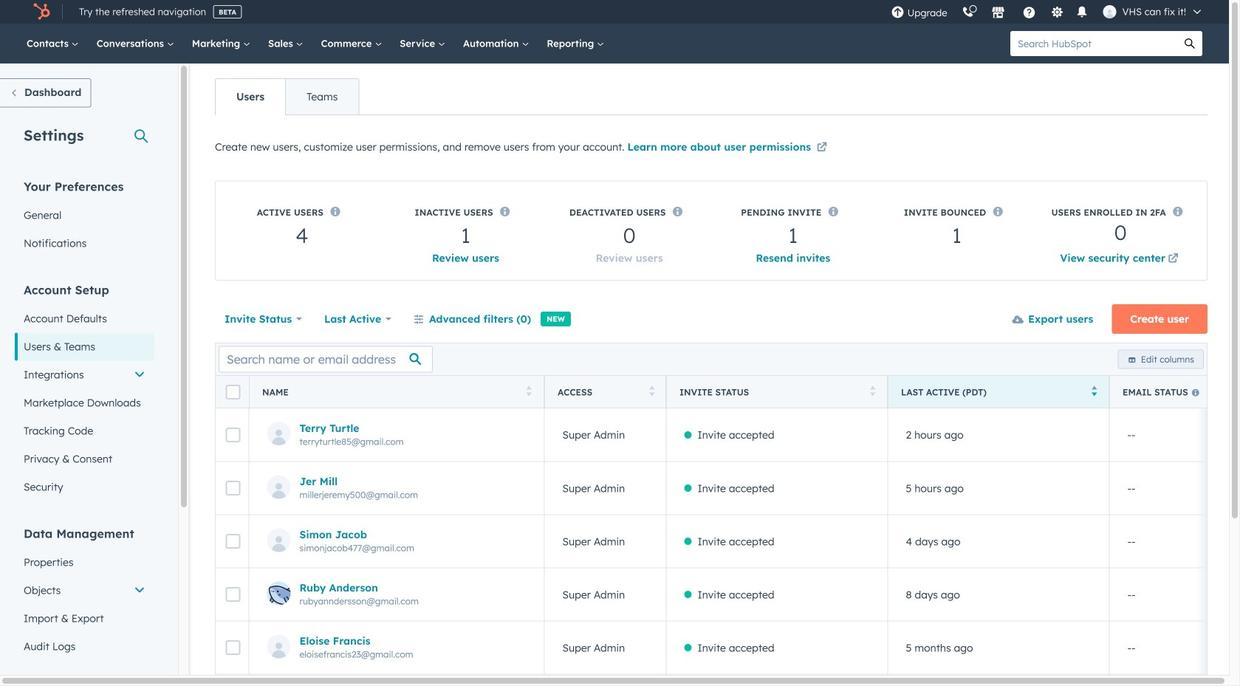 Task type: vqa. For each thing, say whether or not it's contained in the screenshot.
Press to sort. image related to 1st 'Press to sort.' element from left
yes



Task type: describe. For each thing, give the bounding box(es) containing it.
2 press to sort. element from the left
[[649, 386, 655, 399]]

name element
[[249, 675, 544, 686]]

1 press to sort. image from the left
[[649, 386, 655, 396]]

Search name or email address search field
[[219, 346, 433, 373]]



Task type: locate. For each thing, give the bounding box(es) containing it.
data management element
[[15, 526, 154, 661]]

1 horizontal spatial press to sort. image
[[870, 386, 876, 396]]

descending sort. press to sort ascending. element
[[1092, 386, 1097, 399]]

invite status element
[[666, 675, 888, 686]]

3 press to sort. element from the left
[[870, 386, 876, 399]]

email status element
[[1110, 675, 1240, 686]]

your preferences element
[[15, 178, 154, 257]]

last active element
[[888, 675, 1110, 686]]

press to sort. image
[[526, 386, 532, 396]]

descending sort. press to sort ascending. image
[[1092, 386, 1097, 396]]

2 press to sort. image from the left
[[870, 386, 876, 396]]

link opens in a new window image
[[817, 139, 827, 157]]

access element
[[544, 675, 666, 686]]

0 horizontal spatial press to sort. element
[[526, 386, 532, 399]]

Search HubSpot search field
[[1011, 31, 1178, 56]]

press to sort. image
[[649, 386, 655, 396], [870, 386, 876, 396]]

link opens in a new window image
[[817, 143, 827, 153], [1168, 250, 1179, 268], [1168, 254, 1179, 264]]

1 press to sort. element from the left
[[526, 386, 532, 399]]

0 horizontal spatial press to sort. image
[[649, 386, 655, 396]]

1 horizontal spatial press to sort. element
[[649, 386, 655, 399]]

2 horizontal spatial press to sort. element
[[870, 386, 876, 399]]

terry turtle image
[[1103, 5, 1117, 18]]

account setup element
[[15, 282, 154, 501]]

press to sort. element
[[526, 386, 532, 399], [649, 386, 655, 399], [870, 386, 876, 399]]

marketplaces image
[[992, 7, 1005, 20]]

navigation
[[215, 78, 359, 115]]

menu
[[884, 0, 1212, 24]]



